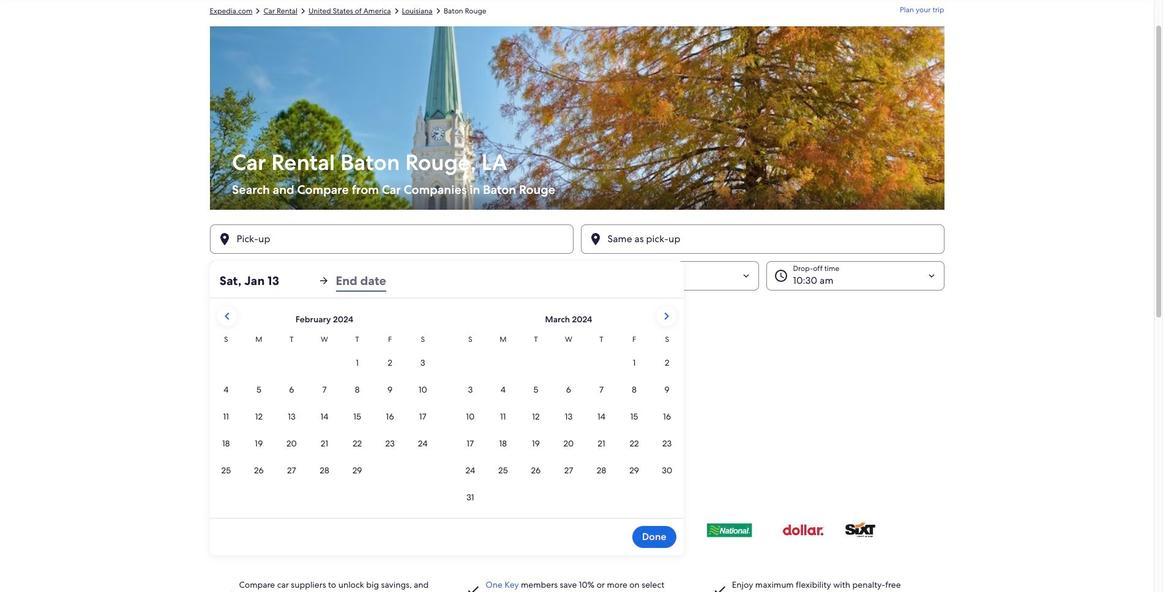 Task type: describe. For each thing, give the bounding box(es) containing it.
2 directional image from the left
[[433, 6, 444, 17]]



Task type: vqa. For each thing, say whether or not it's contained in the screenshot.
Swap origin and destination values image
no



Task type: locate. For each thing, give the bounding box(es) containing it.
0 horizontal spatial directional image
[[298, 6, 309, 17]]

car suppliers logo image
[[217, 508, 937, 553]]

2 directional image from the left
[[391, 6, 402, 17]]

1 horizontal spatial directional image
[[433, 6, 444, 17]]

directional image
[[253, 6, 264, 17], [433, 6, 444, 17]]

next month image
[[659, 309, 674, 324]]

1 horizontal spatial directional image
[[391, 6, 402, 17]]

directional image
[[298, 6, 309, 17], [391, 6, 402, 17]]

1 directional image from the left
[[298, 6, 309, 17]]

1 directional image from the left
[[253, 6, 264, 17]]

previous month image
[[220, 309, 234, 324]]

0 horizontal spatial directional image
[[253, 6, 264, 17]]



